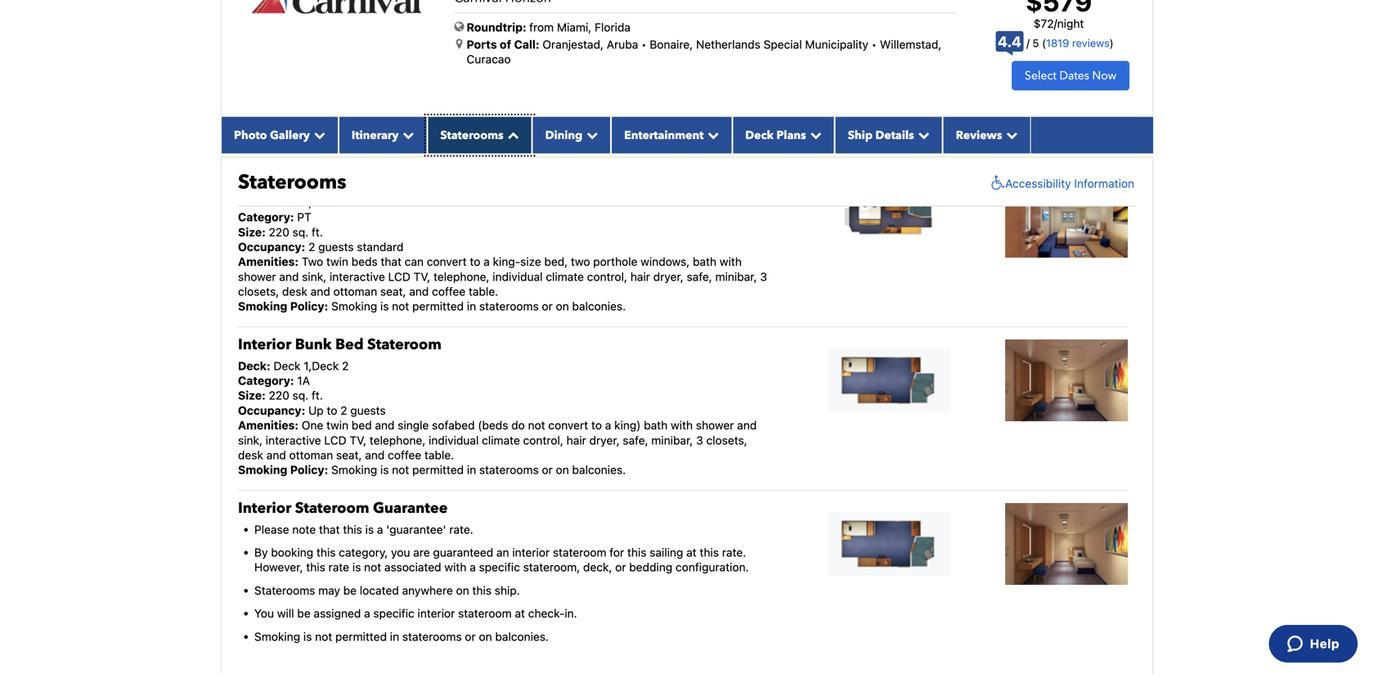 Task type: locate. For each thing, give the bounding box(es) containing it.
telephone,
[[434, 270, 490, 283], [370, 434, 426, 447]]

2 vertical spatial permitted
[[336, 630, 387, 643]]

0 vertical spatial amenities:
[[238, 255, 299, 269]]

2 vertical spatial staterooms
[[255, 584, 315, 597]]

chevron down image
[[310, 129, 326, 141], [399, 129, 414, 141], [704, 129, 720, 141]]

1 horizontal spatial convert
[[549, 419, 589, 432]]

globe image
[[455, 21, 464, 32]]

1 vertical spatial /
[[1027, 37, 1030, 49]]

sink, inside one twin bed and single sofabed (beds do not convert to a king) bath with shower and sink, interactive lcd tv, telephone, individual climate control, hair dryer, safe, minibar, 3 closets, desk and ottoman seat, and coffee table. smoking policy: smoking is not permitted in staterooms or on balconies.
[[238, 434, 263, 447]]

accessibility information link
[[988, 175, 1135, 191]]

0 horizontal spatial seat,
[[336, 448, 362, 462]]

specific inside by booking this category, you are guaranteed an interior stateroom for this sailing at this rate. however, this rate is not associated with a specific stateroom, deck, or bedding configuration.
[[479, 561, 520, 574]]

2 vertical spatial with
[[445, 561, 467, 574]]

2 220 from the top
[[269, 389, 290, 402]]

0 vertical spatial seat,
[[380, 285, 406, 298]]

permitted
[[413, 300, 464, 313], [413, 463, 464, 477], [336, 630, 387, 643]]

a inside by booking this category, you are guaranteed an interior stateroom for this sailing at this rate. however, this rate is not associated with a specific stateroom, deck, or bedding configuration.
[[470, 561, 476, 574]]

rate. up guaranteed
[[450, 523, 474, 536]]

this
[[343, 523, 362, 536], [317, 546, 336, 559], [628, 546, 647, 559], [700, 546, 719, 559], [306, 561, 326, 574], [473, 584, 492, 597]]

balconies. inside one twin bed and single sofabed (beds do not convert to a king) bath with shower and sink, interactive lcd tv, telephone, individual climate control, hair dryer, safe, minibar, 3 closets, desk and ottoman seat, and coffee table. smoking policy: smoking is not permitted in staterooms or on balconies.
[[572, 463, 626, 477]]

chevron down image up "wheelchair" icon
[[1003, 129, 1018, 141]]

staterooms up pt
[[238, 169, 347, 196]]

a down guaranteed
[[470, 561, 476, 574]]

deck,
[[583, 561, 612, 574]]

bath inside one twin bed and single sofabed (beds do not convert to a king) bath with shower and sink, interactive lcd tv, telephone, individual climate control, hair dryer, safe, minibar, 3 closets, desk and ottoman seat, and coffee table. smoking policy: smoking is not permitted in staterooms or on balconies.
[[644, 419, 668, 432]]

interior left bunk
[[238, 335, 291, 355]]

2 category: from the top
[[238, 374, 294, 388]]

interactive inside one twin bed and single sofabed (beds do not convert to a king) bath with shower and sink, interactive lcd tv, telephone, individual climate control, hair dryer, safe, minibar, 3 closets, desk and ottoman seat, and coffee table. smoking policy: smoking is not permitted in staterooms or on balconies.
[[266, 434, 321, 447]]

safe, down windows,
[[687, 270, 713, 283]]

lcd
[[388, 270, 411, 283], [324, 434, 347, 447]]

cabin image for  deck on carnival horizon image
[[1006, 503, 1128, 585]]

occupancy: inside category: pt size: 220 sq. ft. occupancy: 2 guests standard amenities:
[[238, 240, 305, 254]]

0 horizontal spatial individual
[[429, 434, 479, 447]]

at right sailing
[[687, 546, 697, 559]]

0 vertical spatial guests
[[318, 240, 354, 254]]

interior inside by booking this category, you are guaranteed an interior stateroom for this sailing at this rate. however, this rate is not associated with a specific stateroom, deck, or bedding configuration.
[[513, 546, 550, 559]]

0 vertical spatial be
[[343, 584, 357, 597]]

0 vertical spatial shower
[[238, 270, 276, 283]]

stateroom inside by booking this category, you are guaranteed an interior stateroom for this sailing at this rate. however, this rate is not associated with a specific stateroom, deck, or bedding configuration.
[[553, 546, 607, 559]]

2 1,deck from the top
[[304, 359, 339, 373]]

deck:
[[238, 195, 271, 209], [238, 359, 271, 373]]

this up configuration.
[[700, 546, 719, 559]]

this left ship.
[[473, 584, 492, 597]]

0 horizontal spatial closets,
[[238, 285, 279, 298]]

2 right up
[[341, 404, 347, 417]]

0 vertical spatial policy:
[[290, 300, 328, 313]]

individual down king-
[[493, 270, 543, 283]]

0 vertical spatial balconies.
[[572, 300, 626, 313]]

size: for category: pt size: 220 sq. ft. occupancy: 2 guests standard amenities:
[[238, 225, 266, 239]]

interactive inside the two twin beds that can convert to a king-size bed, two porthole windows, bath with shower and sink, interactive lcd tv, telephone, individual climate control, hair dryer, safe, minibar, 3 closets, desk and ottoman seat, and coffee table. smoking policy: smoking is not permitted in staterooms or on balconies.
[[330, 270, 385, 283]]

1 horizontal spatial lcd
[[388, 270, 411, 283]]

interior up the "stateroom," at the left bottom of page
[[513, 546, 550, 559]]

is inside one twin bed and single sofabed (beds do not convert to a king) bath with shower and sink, interactive lcd tv, telephone, individual climate control, hair dryer, safe, minibar, 3 closets, desk and ottoman seat, and coffee table. smoking policy: smoking is not permitted in staterooms or on balconies.
[[380, 463, 389, 477]]

1 horizontal spatial rate.
[[722, 546, 746, 559]]

stateroom,
[[523, 561, 580, 574]]

sink, down category: 1a size: 220 sq. ft. occupancy: up to 2 guests amenities:
[[238, 434, 263, 447]]

3 chevron down image from the left
[[704, 129, 720, 141]]

1 horizontal spatial climate
[[546, 270, 584, 283]]

guests inside category: pt size: 220 sq. ft. occupancy: 2 guests standard amenities:
[[318, 240, 354, 254]]

balconies. down king)
[[572, 463, 626, 477]]

chevron down image for photo gallery
[[310, 129, 326, 141]]

2 chevron down image from the left
[[807, 129, 822, 141]]

rate
[[329, 561, 349, 574]]

0 vertical spatial convert
[[427, 255, 467, 269]]

2
[[342, 195, 349, 209], [309, 240, 315, 254], [342, 359, 349, 373], [341, 404, 347, 417]]

1 vertical spatial size:
[[238, 389, 266, 402]]

control, inside the two twin beds that can convert to a king-size bed, two porthole windows, bath with shower and sink, interactive lcd tv, telephone, individual climate control, hair dryer, safe, minibar, 3 closets, desk and ottoman seat, and coffee table. smoking policy: smoking is not permitted in staterooms or on balconies.
[[587, 270, 628, 283]]

sq. for pt
[[293, 225, 309, 239]]

chevron down image left deck plans
[[704, 129, 720, 141]]

1 cabin image for deck 1,deck 2 deck on carnival horizon image from the top
[[1006, 176, 1128, 258]]

2 size: from the top
[[238, 389, 266, 402]]

amenities: inside category: pt size: 220 sq. ft. occupancy: 2 guests standard amenities:
[[238, 255, 299, 269]]

climate down bed,
[[546, 270, 584, 283]]

not down category,
[[364, 561, 381, 574]]

2 cabin image for deck 1,deck 2 deck on carnival horizon image from the top
[[1006, 340, 1128, 421]]

deck up the 1a
[[274, 359, 301, 373]]

to left king-
[[470, 255, 481, 269]]

2 interior from the top
[[238, 498, 291, 518]]

1 horizontal spatial 3
[[760, 270, 768, 283]]

category,
[[339, 546, 388, 559]]

0 horizontal spatial hair
[[567, 434, 587, 447]]

ottoman down one
[[289, 448, 333, 462]]

1 220 from the top
[[269, 225, 290, 239]]

2 vertical spatial balconies.
[[495, 630, 549, 643]]

associated
[[385, 561, 442, 574]]

1 chevron down image from the left
[[310, 129, 326, 141]]

specific down the staterooms may be located anywhere on this ship.
[[373, 607, 415, 620]]

staterooms
[[441, 127, 504, 143], [238, 169, 347, 196], [255, 584, 315, 597]]

0 horizontal spatial desk
[[238, 448, 263, 462]]

occupancy: up two
[[238, 240, 305, 254]]

interior
[[513, 546, 550, 559], [418, 607, 455, 620]]

interior for interior stateroom guarantee
[[238, 498, 291, 518]]

stateroom up 'note' at left bottom
[[295, 498, 370, 518]]

permitted down assigned in the bottom of the page
[[336, 630, 387, 643]]

2 vertical spatial to
[[592, 419, 602, 432]]

with right king)
[[671, 419, 693, 432]]

bath right king)
[[644, 419, 668, 432]]

1 vertical spatial climate
[[482, 434, 520, 447]]

staterooms down king-
[[480, 300, 539, 313]]

ft. inside category: pt size: 220 sq. ft. occupancy: 2 guests standard amenities:
[[312, 225, 323, 239]]

0 horizontal spatial stateroom
[[458, 607, 512, 620]]

windows,
[[641, 255, 690, 269]]

2 horizontal spatial to
[[592, 419, 602, 432]]

0 horizontal spatial chevron down image
[[310, 129, 326, 141]]

staterooms down do
[[480, 463, 539, 477]]

category: inside category: pt size: 220 sq. ft. occupancy: 2 guests standard amenities:
[[238, 210, 294, 224]]

chevron down image left ship
[[807, 129, 822, 141]]

dryer, down king)
[[590, 434, 620, 447]]

1 horizontal spatial sink,
[[302, 270, 327, 283]]

special
[[764, 38, 802, 51]]

seat, down "bed"
[[336, 448, 362, 462]]

chevron down image inside itinerary dropdown button
[[399, 129, 414, 141]]

cabin image for deck 1,deck 2 deck on carnival horizon image
[[1006, 176, 1128, 258], [1006, 340, 1128, 421]]

0 vertical spatial that
[[381, 255, 402, 269]]

/ inside "4.4 / 5 ( 1819 reviews )"
[[1027, 37, 1030, 49]]

up
[[309, 404, 324, 417]]

0 vertical spatial coffee
[[432, 285, 466, 298]]

1 horizontal spatial shower
[[696, 419, 734, 432]]

closets, inside one twin bed and single sofabed (beds do not convert to a king) bath with shower and sink, interactive lcd tv, telephone, individual climate control, hair dryer, safe, minibar, 3 closets, desk and ottoman seat, and coffee table. smoking policy: smoking is not permitted in staterooms or on balconies.
[[707, 434, 748, 447]]

control, down porthole in the top left of the page
[[587, 270, 628, 283]]

1 horizontal spatial closets,
[[707, 434, 748, 447]]

chevron down image
[[583, 129, 598, 141], [807, 129, 822, 141], [915, 129, 930, 141], [1003, 129, 1018, 141]]

0 vertical spatial minibar,
[[716, 270, 757, 283]]

policy: inside the two twin beds that can convert to a king-size bed, two porthole windows, bath with shower and sink, interactive lcd tv, telephone, individual climate control, hair dryer, safe, minibar, 3 closets, desk and ottoman seat, and coffee table. smoking policy: smoking is not permitted in staterooms or on balconies.
[[290, 300, 328, 313]]

0 horizontal spatial climate
[[482, 434, 520, 447]]

0 vertical spatial dryer,
[[654, 270, 684, 283]]

0 vertical spatial deck
[[746, 127, 774, 143]]

balconies. down check-
[[495, 630, 549, 643]]

)
[[1110, 37, 1114, 49]]

1 occupancy: from the top
[[238, 240, 305, 254]]

chevron down image for itinerary
[[399, 129, 414, 141]]

sink, inside the two twin beds that can convert to a king-size bed, two porthole windows, bath with shower and sink, interactive lcd tv, telephone, individual climate control, hair dryer, safe, minibar, 3 closets, desk and ottoman seat, and coffee table. smoking policy: smoking is not permitted in staterooms or on balconies.
[[302, 270, 327, 283]]

deck: down photo
[[238, 195, 271, 209]]

220 for pt
[[269, 225, 290, 239]]

dryer, inside the two twin beds that can convert to a king-size bed, two porthole windows, bath with shower and sink, interactive lcd tv, telephone, individual climate control, hair dryer, safe, minibar, 3 closets, desk and ottoman seat, and coffee table. smoking policy: smoking is not permitted in staterooms or on balconies.
[[654, 270, 684, 283]]

3 chevron down image from the left
[[915, 129, 930, 141]]

0 vertical spatial 220
[[269, 225, 290, 239]]

can
[[405, 255, 424, 269]]

2 chevron down image from the left
[[399, 129, 414, 141]]

2 occupancy: from the top
[[238, 404, 305, 417]]

sink, down two
[[302, 270, 327, 283]]

1 horizontal spatial safe,
[[687, 270, 713, 283]]

1 vertical spatial lcd
[[324, 434, 347, 447]]

category: down "deck: deck 1,deck 2"
[[238, 210, 294, 224]]

1 horizontal spatial that
[[381, 255, 402, 269]]

1 vertical spatial dryer,
[[590, 434, 620, 447]]

deck
[[746, 127, 774, 143], [274, 195, 301, 209], [274, 359, 301, 373]]

sq. inside category: 1a size: 220 sq. ft. occupancy: up to 2 guests amenities:
[[293, 389, 309, 402]]

desk up please
[[238, 448, 263, 462]]

convert right can
[[427, 255, 467, 269]]

1 vertical spatial permitted
[[413, 463, 464, 477]]

a down the located at left bottom
[[364, 607, 370, 620]]

• right the 'aruba'
[[642, 38, 647, 51]]

/ for $72
[[1054, 17, 1058, 30]]

florida
[[595, 20, 631, 34]]

1 vertical spatial in
[[467, 463, 476, 477]]

staterooms may be located anywhere on this ship.
[[255, 584, 520, 597]]

not down can
[[392, 300, 409, 313]]

1 vertical spatial convert
[[549, 419, 589, 432]]

1 horizontal spatial bath
[[693, 255, 717, 269]]

municipality
[[805, 38, 869, 51]]

with down guaranteed
[[445, 561, 467, 574]]

1 vertical spatial desk
[[238, 448, 263, 462]]

do
[[512, 419, 525, 432]]

ft. up up
[[312, 389, 323, 402]]

tv, down "bed"
[[350, 434, 367, 447]]

ottoman inside one twin bed and single sofabed (beds do not convert to a king) bath with shower and sink, interactive lcd tv, telephone, individual climate control, hair dryer, safe, minibar, 3 closets, desk and ottoman seat, and coffee table. smoking policy: smoking is not permitted in staterooms or on balconies.
[[289, 448, 333, 462]]

guests up two
[[318, 240, 354, 254]]

twin inside one twin bed and single sofabed (beds do not convert to a king) bath with shower and sink, interactive lcd tv, telephone, individual climate control, hair dryer, safe, minibar, 3 closets, desk and ottoman seat, and coffee table. smoking policy: smoking is not permitted in staterooms or on balconies.
[[327, 419, 349, 432]]

chevron down image for reviews
[[1003, 129, 1018, 141]]

dining button
[[532, 117, 611, 153]]

at
[[687, 546, 697, 559], [515, 607, 525, 620]]

1 vertical spatial balconies.
[[572, 463, 626, 477]]

amenities: left two
[[238, 255, 299, 269]]

balconies.
[[572, 300, 626, 313], [572, 463, 626, 477], [495, 630, 549, 643]]

1 vertical spatial coffee
[[388, 448, 422, 462]]

interior down the anywhere
[[418, 607, 455, 620]]

1 horizontal spatial desk
[[282, 285, 308, 298]]

1 horizontal spatial individual
[[493, 270, 543, 283]]

chevron down image left entertainment
[[583, 129, 598, 141]]

permitted down can
[[413, 300, 464, 313]]

1 horizontal spatial chevron down image
[[399, 129, 414, 141]]

1 • from the left
[[642, 38, 647, 51]]

1,deck down bunk
[[304, 359, 339, 373]]

0 horizontal spatial be
[[297, 607, 311, 620]]

safe,
[[687, 270, 713, 283], [623, 434, 649, 447]]

2 ft. from the top
[[312, 389, 323, 402]]

minibar, inside one twin bed and single sofabed (beds do not convert to a king) bath with shower and sink, interactive lcd tv, telephone, individual climate control, hair dryer, safe, minibar, 3 closets, desk and ottoman seat, and coffee table. smoking policy: smoking is not permitted in staterooms or on balconies.
[[652, 434, 693, 447]]

size: inside category: pt size: 220 sq. ft. occupancy: 2 guests standard amenities:
[[238, 225, 266, 239]]

0 horizontal spatial sink,
[[238, 434, 263, 447]]

shower inside the two twin beds that can convert to a king-size bed, two porthole windows, bath with shower and sink, interactive lcd tv, telephone, individual climate control, hair dryer, safe, minibar, 3 closets, desk and ottoman seat, and coffee table. smoking policy: smoking is not permitted in staterooms or on balconies.
[[238, 270, 276, 283]]

2 deck: from the top
[[238, 359, 271, 373]]

guests
[[318, 240, 354, 254], [350, 404, 386, 417]]

miami,
[[557, 20, 592, 34]]

staterooms inside dropdown button
[[441, 127, 504, 143]]

2 up two
[[309, 240, 315, 254]]

0 vertical spatial stateroom
[[367, 335, 442, 355]]

category: left the 1a
[[238, 374, 294, 388]]

2 policy: from the top
[[290, 463, 328, 477]]

twin inside the two twin beds that can convert to a king-size bed, two porthole windows, bath with shower and sink, interactive lcd tv, telephone, individual climate control, hair dryer, safe, minibar, 3 closets, desk and ottoman seat, and coffee table. smoking policy: smoking is not permitted in staterooms or on balconies.
[[326, 255, 349, 269]]

1 interior from the top
[[238, 335, 291, 355]]

please note that this is a 'guarantee' rate.
[[255, 523, 474, 536]]

staterooms down you will be assigned a specific interior stateroom at check-in.
[[403, 630, 462, 643]]

0 vertical spatial specific
[[479, 561, 520, 574]]

size:
[[238, 225, 266, 239], [238, 389, 266, 402]]

2 amenities: from the top
[[238, 419, 299, 432]]

(
[[1043, 37, 1047, 49]]

stateroom up deck, at left
[[553, 546, 607, 559]]

minibar, inside the two twin beds that can convert to a king-size bed, two porthole windows, bath with shower and sink, interactive lcd tv, telephone, individual climate control, hair dryer, safe, minibar, 3 closets, desk and ottoman seat, and coffee table. smoking policy: smoking is not permitted in staterooms or on balconies.
[[716, 270, 757, 283]]

balconies. down porthole in the top left of the page
[[572, 300, 626, 313]]

tv, down can
[[414, 270, 431, 283]]

oranjestad, aruba • bonaire, netherlands special municipality •
[[543, 38, 877, 51]]

1 vertical spatial deck:
[[238, 359, 271, 373]]

amenities: inside category: 1a size: 220 sq. ft. occupancy: up to 2 guests amenities:
[[238, 419, 299, 432]]

1 size: from the top
[[238, 225, 266, 239]]

dining
[[546, 127, 583, 143]]

2 down bed
[[342, 359, 349, 373]]

lcd inside the two twin beds that can convert to a king-size bed, two porthole windows, bath with shower and sink, interactive lcd tv, telephone, individual climate control, hair dryer, safe, minibar, 3 closets, desk and ottoman seat, and coffee table. smoking policy: smoking is not permitted in staterooms or on balconies.
[[388, 270, 411, 283]]

1 vertical spatial amenities:
[[238, 419, 299, 432]]

safe, inside the two twin beds that can convert to a king-size bed, two porthole windows, bath with shower and sink, interactive lcd tv, telephone, individual climate control, hair dryer, safe, minibar, 3 closets, desk and ottoman seat, and coffee table. smoking policy: smoking is not permitted in staterooms or on balconies.
[[687, 270, 713, 283]]

to right up
[[327, 404, 337, 417]]

convert right do
[[549, 419, 589, 432]]

0 horizontal spatial bath
[[644, 419, 668, 432]]

2 sq. from the top
[[293, 389, 309, 402]]

chevron down image left staterooms dropdown button
[[399, 129, 414, 141]]

not
[[392, 300, 409, 313], [528, 419, 545, 432], [392, 463, 409, 477], [364, 561, 381, 574], [315, 630, 332, 643]]

220 inside category: pt size: 220 sq. ft. occupancy: 2 guests standard amenities:
[[269, 225, 290, 239]]

•
[[642, 38, 647, 51], [872, 38, 877, 51]]

night
[[1058, 17, 1085, 30]]

chevron down image for dining
[[583, 129, 598, 141]]

1 vertical spatial that
[[319, 523, 340, 536]]

0 horizontal spatial interior
[[418, 607, 455, 620]]

chevron down image left the reviews
[[915, 129, 930, 141]]

coffee
[[432, 285, 466, 298], [388, 448, 422, 462]]

entertainment button
[[611, 117, 733, 153]]

be right will
[[297, 607, 311, 620]]

control,
[[587, 270, 628, 283], [523, 434, 564, 447]]

staterooms for staterooms dropdown button
[[441, 127, 504, 143]]

with right windows,
[[720, 255, 742, 269]]

ft. inside category: 1a size: 220 sq. ft. occupancy: up to 2 guests amenities:
[[312, 389, 323, 402]]

now
[[1093, 68, 1117, 83]]

that down interior stateroom guarantee
[[319, 523, 340, 536]]

twin for lcd
[[327, 419, 349, 432]]

two
[[571, 255, 590, 269]]

0 vertical spatial in
[[467, 300, 476, 313]]

or inside by booking this category, you are guaranteed an interior stateroom for this sailing at this rate. however, this rate is not associated with a specific stateroom, deck, or bedding configuration.
[[616, 561, 626, 574]]

not down assigned in the bottom of the page
[[315, 630, 332, 643]]

0 vertical spatial hair
[[631, 270, 651, 283]]

this right for
[[628, 546, 647, 559]]

size: inside category: 1a size: 220 sq. ft. occupancy: up to 2 guests amenities:
[[238, 389, 266, 402]]

0 vertical spatial telephone,
[[434, 270, 490, 283]]

chevron down image inside reviews dropdown button
[[1003, 129, 1018, 141]]

chevron down image inside entertainment dropdown button
[[704, 129, 720, 141]]

occupancy: up one
[[238, 404, 305, 417]]

0 vertical spatial sq.
[[293, 225, 309, 239]]

hair inside the two twin beds that can convert to a king-size bed, two porthole windows, bath with shower and sink, interactive lcd tv, telephone, individual climate control, hair dryer, safe, minibar, 3 closets, desk and ottoman seat, and coffee table. smoking policy: smoking is not permitted in staterooms or on balconies.
[[631, 270, 651, 283]]

1 vertical spatial deck
[[274, 195, 301, 209]]

deck up pt
[[274, 195, 301, 209]]

interior bunk bed stateroom deck: deck 1,deck 2
[[238, 335, 442, 373]]

2 • from the left
[[872, 38, 877, 51]]

chevron down image inside dining dropdown button
[[583, 129, 598, 141]]

1,deck
[[304, 195, 339, 209], [304, 359, 339, 373]]

1 vertical spatial telephone,
[[370, 434, 426, 447]]

0 horizontal spatial /
[[1027, 37, 1030, 49]]

1 1,deck from the top
[[304, 195, 339, 209]]

policy: up bunk
[[290, 300, 328, 313]]

accessibility information
[[1006, 177, 1135, 190]]

/ left 5 at the top of the page
[[1027, 37, 1030, 49]]

to
[[470, 255, 481, 269], [327, 404, 337, 417], [592, 419, 602, 432]]

you will be assigned a specific interior stateroom at check-in.
[[255, 607, 577, 620]]

ft. up two
[[312, 225, 323, 239]]

occupancy: inside category: 1a size: 220 sq. ft. occupancy: up to 2 guests amenities:
[[238, 404, 305, 417]]

1 amenities: from the top
[[238, 255, 299, 269]]

1 ft. from the top
[[312, 225, 323, 239]]

4 chevron down image from the left
[[1003, 129, 1018, 141]]

1 horizontal spatial telephone,
[[434, 270, 490, 283]]

deck: inside interior bunk bed stateroom deck: deck 1,deck 2
[[238, 359, 271, 373]]

single
[[398, 419, 429, 432]]

deck: up category: 1a size: 220 sq. ft. occupancy: up to 2 guests amenities:
[[238, 359, 271, 373]]

0 vertical spatial desk
[[282, 285, 308, 298]]

0 horizontal spatial control,
[[523, 434, 564, 447]]

desk
[[282, 285, 308, 298], [238, 448, 263, 462]]

guests up "bed"
[[350, 404, 386, 417]]

to left king)
[[592, 419, 602, 432]]

2 inside category: 1a size: 220 sq. ft. occupancy: up to 2 guests amenities:
[[341, 404, 347, 417]]

0 vertical spatial individual
[[493, 270, 543, 283]]

chevron down image inside "deck plans" dropdown button
[[807, 129, 822, 141]]

1 horizontal spatial dryer,
[[654, 270, 684, 283]]

twin left "bed"
[[327, 419, 349, 432]]

specific
[[479, 561, 520, 574], [373, 607, 415, 620]]

table.
[[469, 285, 498, 298], [425, 448, 454, 462]]

1 sq. from the top
[[293, 225, 309, 239]]

individual inside one twin bed and single sofabed (beds do not convert to a king) bath with shower and sink, interactive lcd tv, telephone, individual climate control, hair dryer, safe, minibar, 3 closets, desk and ottoman seat, and coffee table. smoking policy: smoking is not permitted in staterooms or on balconies.
[[429, 434, 479, 447]]

bath right windows,
[[693, 255, 717, 269]]

1 vertical spatial cabin image for deck 1,deck 2 deck on carnival horizon image
[[1006, 340, 1128, 421]]

not up guarantee
[[392, 463, 409, 477]]

0 vertical spatial control,
[[587, 270, 628, 283]]

0 horizontal spatial shower
[[238, 270, 276, 283]]

ottoman down the beds on the top left
[[333, 285, 377, 298]]

coffee inside the two twin beds that can convert to a king-size bed, two porthole windows, bath with shower and sink, interactive lcd tv, telephone, individual climate control, hair dryer, safe, minibar, 3 closets, desk and ottoman seat, and coffee table. smoking policy: smoking is not permitted in staterooms or on balconies.
[[432, 285, 466, 298]]

control, inside one twin bed and single sofabed (beds do not convert to a king) bath with shower and sink, interactive lcd tv, telephone, individual climate control, hair dryer, safe, minibar, 3 closets, desk and ottoman seat, and coffee table. smoking policy: smoking is not permitted in staterooms or on balconies.
[[523, 434, 564, 447]]

1 vertical spatial stateroom
[[295, 498, 370, 518]]

with inside one twin bed and single sofabed (beds do not convert to a king) bath with shower and sink, interactive lcd tv, telephone, individual climate control, hair dryer, safe, minibar, 3 closets, desk and ottoman seat, and coffee table. smoking policy: smoking is not permitted in staterooms or on balconies.
[[671, 419, 693, 432]]

seat, inside the two twin beds that can convert to a king-size bed, two porthole windows, bath with shower and sink, interactive lcd tv, telephone, individual climate control, hair dryer, safe, minibar, 3 closets, desk and ottoman seat, and coffee table. smoking policy: smoking is not permitted in staterooms or on balconies.
[[380, 285, 406, 298]]

0 horizontal spatial tv,
[[350, 434, 367, 447]]

a
[[484, 255, 490, 269], [605, 419, 612, 432], [377, 523, 383, 536], [470, 561, 476, 574], [364, 607, 370, 620]]

1 chevron down image from the left
[[583, 129, 598, 141]]

chevron down image inside photo gallery dropdown button
[[310, 129, 326, 141]]

to inside the two twin beds that can convert to a king-size bed, two porthole windows, bath with shower and sink, interactive lcd tv, telephone, individual climate control, hair dryer, safe, minibar, 3 closets, desk and ottoman seat, and coffee table. smoking policy: smoking is not permitted in staterooms or on balconies.
[[470, 255, 481, 269]]

0 vertical spatial /
[[1054, 17, 1058, 30]]

a left king)
[[605, 419, 612, 432]]

0 vertical spatial at
[[687, 546, 697, 559]]

4.4 / 5 ( 1819 reviews )
[[998, 33, 1114, 50]]

category: inside category: 1a size: 220 sq. ft. occupancy: up to 2 guests amenities:
[[238, 374, 294, 388]]

interactive down one
[[266, 434, 321, 447]]

1 vertical spatial guests
[[350, 404, 386, 417]]

booking
[[271, 546, 314, 559]]

shower inside one twin bed and single sofabed (beds do not convert to a king) bath with shower and sink, interactive lcd tv, telephone, individual climate control, hair dryer, safe, minibar, 3 closets, desk and ottoman seat, and coffee table. smoking policy: smoking is not permitted in staterooms or on balconies.
[[696, 419, 734, 432]]

deck inside dropdown button
[[746, 127, 774, 143]]

seat, down can
[[380, 285, 406, 298]]

2 inside interior bunk bed stateroom deck: deck 1,deck 2
[[342, 359, 349, 373]]

individual down sofabed
[[429, 434, 479, 447]]

be right may at bottom left
[[343, 584, 357, 597]]

occupancy: for and
[[238, 240, 305, 254]]

seat,
[[380, 285, 406, 298], [336, 448, 362, 462]]

1 vertical spatial category:
[[238, 374, 294, 388]]

/ up "4.4 / 5 ( 1819 reviews )"
[[1054, 17, 1058, 30]]

0 vertical spatial rate.
[[450, 523, 474, 536]]

smoking is not permitted in staterooms or on balconies.
[[255, 630, 549, 643]]

ship details
[[848, 127, 915, 143]]

sq. for 1a
[[293, 389, 309, 402]]

0 vertical spatial lcd
[[388, 270, 411, 283]]

dryer,
[[654, 270, 684, 283], [590, 434, 620, 447]]

1 vertical spatial minibar,
[[652, 434, 693, 447]]

deck left plans
[[746, 127, 774, 143]]

$72
[[1034, 17, 1054, 30]]

sq. down the 1a
[[293, 389, 309, 402]]

1 category: from the top
[[238, 210, 294, 224]]

1 vertical spatial 3
[[696, 434, 704, 447]]

climate down (beds
[[482, 434, 520, 447]]

/
[[1054, 17, 1058, 30], [1027, 37, 1030, 49]]

oranjestad,
[[543, 38, 604, 51]]

0 vertical spatial stateroom
[[553, 546, 607, 559]]

1 vertical spatial to
[[327, 404, 337, 417]]

a left king-
[[484, 255, 490, 269]]

photo gallery button
[[221, 117, 339, 153]]

chevron down image left itinerary
[[310, 129, 326, 141]]

interior inside interior bunk bed stateroom deck: deck 1,deck 2
[[238, 335, 291, 355]]

photo
[[234, 127, 267, 143]]

interior
[[238, 335, 291, 355], [238, 498, 291, 518]]

interactive down the beds on the top left
[[330, 270, 385, 283]]

table. inside one twin bed and single sofabed (beds do not convert to a king) bath with shower and sink, interactive lcd tv, telephone, individual climate control, hair dryer, safe, minibar, 3 closets, desk and ottoman seat, and coffee table. smoking policy: smoking is not permitted in staterooms or on balconies.
[[425, 448, 454, 462]]

staterooms for staterooms may be located anywhere on this ship.
[[255, 584, 315, 597]]

staterooms up will
[[255, 584, 315, 597]]

seat, inside one twin bed and single sofabed (beds do not convert to a king) bath with shower and sink, interactive lcd tv, telephone, individual climate control, hair dryer, safe, minibar, 3 closets, desk and ottoman seat, and coffee table. smoking policy: smoking is not permitted in staterooms or on balconies.
[[336, 448, 362, 462]]

1 policy: from the top
[[290, 300, 328, 313]]

map marker image
[[456, 38, 463, 50]]

convert inside the two twin beds that can convert to a king-size bed, two porthole windows, bath with shower and sink, interactive lcd tv, telephone, individual climate control, hair dryer, safe, minibar, 3 closets, desk and ottoman seat, and coffee table. smoking policy: smoking is not permitted in staterooms or on balconies.
[[427, 255, 467, 269]]

0 horizontal spatial telephone,
[[370, 434, 426, 447]]

sq.
[[293, 225, 309, 239], [293, 389, 309, 402]]

2 up category: pt size: 220 sq. ft. occupancy: 2 guests standard amenities:
[[342, 195, 349, 209]]

closets, inside the two twin beds that can convert to a king-size bed, two porthole windows, bath with shower and sink, interactive lcd tv, telephone, individual climate control, hair dryer, safe, minibar, 3 closets, desk and ottoman seat, and coffee table. smoking policy: smoking is not permitted in staterooms or on balconies.
[[238, 285, 279, 298]]

stateroom right bed
[[367, 335, 442, 355]]

1 vertical spatial be
[[297, 607, 311, 620]]

1 vertical spatial policy:
[[290, 463, 328, 477]]

3 inside the two twin beds that can convert to a king-size bed, two porthole windows, bath with shower and sink, interactive lcd tv, telephone, individual climate control, hair dryer, safe, minibar, 3 closets, desk and ottoman seat, and coffee table. smoking policy: smoking is not permitted in staterooms or on balconies.
[[760, 270, 768, 283]]

1 deck: from the top
[[238, 195, 271, 209]]

guests inside category: 1a size: 220 sq. ft. occupancy: up to 2 guests amenities:
[[350, 404, 386, 417]]

at down ship.
[[515, 607, 525, 620]]

closets,
[[238, 285, 279, 298], [707, 434, 748, 447]]

1 vertical spatial occupancy:
[[238, 404, 305, 417]]

0 horizontal spatial dryer,
[[590, 434, 620, 447]]

permitted inside the two twin beds that can convert to a king-size bed, two porthole windows, bath with shower and sink, interactive lcd tv, telephone, individual climate control, hair dryer, safe, minibar, 3 closets, desk and ottoman seat, and coffee table. smoking policy: smoking is not permitted in staterooms or on balconies.
[[413, 300, 464, 313]]

0 vertical spatial deck:
[[238, 195, 271, 209]]

0 vertical spatial staterooms
[[480, 300, 539, 313]]

1 horizontal spatial minibar,
[[716, 270, 757, 283]]

0 vertical spatial 3
[[760, 270, 768, 283]]

that down standard
[[381, 255, 402, 269]]



Task type: describe. For each thing, give the bounding box(es) containing it.
0 horizontal spatial rate.
[[450, 523, 474, 536]]

1 vertical spatial staterooms
[[238, 169, 347, 196]]

you
[[391, 546, 410, 559]]

carnival cruise line image
[[250, 0, 426, 15]]

plans
[[777, 127, 807, 143]]

with inside by booking this category, you are guaranteed an interior stateroom for this sailing at this rate. however, this rate is not associated with a specific stateroom, deck, or bedding configuration.
[[445, 561, 467, 574]]

call:
[[514, 38, 540, 51]]

sailing
[[650, 546, 684, 559]]

curacao
[[467, 53, 511, 66]]

chevron down image for deck plans
[[807, 129, 822, 141]]

is inside the two twin beds that can convert to a king-size bed, two porthole windows, bath with shower and sink, interactive lcd tv, telephone, individual climate control, hair dryer, safe, minibar, 3 closets, desk and ottoman seat, and coffee table. smoking policy: smoking is not permitted in staterooms or on balconies.
[[380, 300, 389, 313]]

hair inside one twin bed and single sofabed (beds do not convert to a king) bath with shower and sink, interactive lcd tv, telephone, individual climate control, hair dryer, safe, minibar, 3 closets, desk and ottoman seat, and coffee table. smoking policy: smoking is not permitted in staterooms or on balconies.
[[567, 434, 587, 447]]

deck: deck 1,deck 2
[[238, 195, 349, 209]]

/ for 4.4
[[1027, 37, 1030, 49]]

ship.
[[495, 584, 520, 597]]

category: 1a size: 220 sq. ft. occupancy: up to 2 guests amenities:
[[238, 374, 386, 432]]

permitted inside one twin bed and single sofabed (beds do not convert to a king) bath with shower and sink, interactive lcd tv, telephone, individual climate control, hair dryer, safe, minibar, 3 closets, desk and ottoman seat, and coffee table. smoking policy: smoking is not permitted in staterooms or on balconies.
[[413, 463, 464, 477]]

ottoman inside the two twin beds that can convert to a king-size bed, two porthole windows, bath with shower and sink, interactive lcd tv, telephone, individual climate control, hair dryer, safe, minibar, 3 closets, desk and ottoman seat, and coffee table. smoking policy: smoking is not permitted in staterooms or on balconies.
[[333, 285, 377, 298]]

tv, inside one twin bed and single sofabed (beds do not convert to a king) bath with shower and sink, interactive lcd tv, telephone, individual climate control, hair dryer, safe, minibar, 3 closets, desk and ottoman seat, and coffee table. smoking policy: smoking is not permitted in staterooms or on balconies.
[[350, 434, 367, 447]]

that inside the two twin beds that can convert to a king-size bed, two porthole windows, bath with shower and sink, interactive lcd tv, telephone, individual climate control, hair dryer, safe, minibar, 3 closets, desk and ottoman seat, and coffee table. smoking policy: smoking is not permitted in staterooms or on balconies.
[[381, 255, 402, 269]]

bath inside the two twin beds that can convert to a king-size bed, two porthole windows, bath with shower and sink, interactive lcd tv, telephone, individual climate control, hair dryer, safe, minibar, 3 closets, desk and ottoman seat, and coffee table. smoking policy: smoking is not permitted in staterooms or on balconies.
[[693, 255, 717, 269]]

pt
[[297, 210, 312, 224]]

photo gallery
[[234, 127, 310, 143]]

rate. inside by booking this category, you are guaranteed an interior stateroom for this sailing at this rate. however, this rate is not associated with a specific stateroom, deck, or bedding configuration.
[[722, 546, 746, 559]]

anywhere
[[402, 584, 453, 597]]

in.
[[565, 607, 577, 620]]

coffee inside one twin bed and single sofabed (beds do not convert to a king) bath with shower and sink, interactive lcd tv, telephone, individual climate control, hair dryer, safe, minibar, 3 closets, desk and ottoman seat, and coffee table. smoking policy: smoking is not permitted in staterooms or on balconies.
[[388, 448, 422, 462]]

itinerary
[[352, 127, 399, 143]]

cabin image for deck 1,deck 2 deck on carnival horizon image for deck 1,deck 2
[[1006, 340, 1128, 421]]

itinerary button
[[339, 117, 427, 153]]

climate inside the two twin beds that can convert to a king-size bed, two porthole windows, bath with shower and sink, interactive lcd tv, telephone, individual climate control, hair dryer, safe, minibar, 3 closets, desk and ottoman seat, and coffee table. smoking policy: smoking is not permitted in staterooms or on balconies.
[[546, 270, 584, 283]]

porthole
[[593, 255, 638, 269]]

1 vertical spatial interior
[[418, 607, 455, 620]]

cabin image for deck 1,deck 2 deck on carnival horizon image for pt
[[1006, 176, 1128, 258]]

with inside the two twin beds that can convert to a king-size bed, two porthole windows, bath with shower and sink, interactive lcd tv, telephone, individual climate control, hair dryer, safe, minibar, 3 closets, desk and ottoman seat, and coffee table. smoking policy: smoking is not permitted in staterooms or on balconies.
[[720, 255, 742, 269]]

may
[[318, 584, 340, 597]]

desk inside the two twin beds that can convert to a king-size bed, two porthole windows, bath with shower and sink, interactive lcd tv, telephone, individual climate control, hair dryer, safe, minibar, 3 closets, desk and ottoman seat, and coffee table. smoking policy: smoking is not permitted in staterooms or on balconies.
[[282, 285, 308, 298]]

staterooms button
[[427, 117, 532, 153]]

table. inside the two twin beds that can convert to a king-size bed, two porthole windows, bath with shower and sink, interactive lcd tv, telephone, individual climate control, hair dryer, safe, minibar, 3 closets, desk and ottoman seat, and coffee table. smoking policy: smoking is not permitted in staterooms or on balconies.
[[469, 285, 498, 298]]

ft. for 2
[[312, 225, 323, 239]]

staterooms main content
[[213, 0, 1162, 674]]

select          dates now link
[[1012, 61, 1130, 90]]

by booking this category, you are guaranteed an interior stateroom for this sailing at this rate. however, this rate is not associated with a specific stateroom, deck, or bedding configuration.
[[255, 546, 749, 574]]

configuration.
[[676, 561, 749, 574]]

is inside by booking this category, you are guaranteed an interior stateroom for this sailing at this rate. however, this rate is not associated with a specific stateroom, deck, or bedding configuration.
[[353, 561, 361, 574]]

individual inside the two twin beds that can convert to a king-size bed, two porthole windows, bath with shower and sink, interactive lcd tv, telephone, individual climate control, hair dryer, safe, minibar, 3 closets, desk and ottoman seat, and coffee table. smoking policy: smoking is not permitted in staterooms or on balconies.
[[493, 270, 543, 283]]

or inside the two twin beds that can convert to a king-size bed, two porthole windows, bath with shower and sink, interactive lcd tv, telephone, individual climate control, hair dryer, safe, minibar, 3 closets, desk and ottoman seat, and coffee table. smoking policy: smoking is not permitted in staterooms or on balconies.
[[542, 300, 553, 313]]

occupancy: for sink,
[[238, 404, 305, 417]]

accessibility
[[1006, 177, 1072, 190]]

willemstad, curacao
[[467, 38, 942, 66]]

not right do
[[528, 419, 545, 432]]

on inside the two twin beds that can convert to a king-size bed, two porthole windows, bath with shower and sink, interactive lcd tv, telephone, individual climate control, hair dryer, safe, minibar, 3 closets, desk and ottoman seat, and coffee table. smoking policy: smoking is not permitted in staterooms or on balconies.
[[556, 300, 569, 313]]

stateroom inside interior bunk bed stateroom deck: deck 1,deck 2
[[367, 335, 442, 355]]

gallery
[[270, 127, 310, 143]]

this down interior stateroom guarantee
[[343, 523, 362, 536]]

wheelchair image
[[988, 175, 1006, 191]]

sofabed
[[432, 419, 475, 432]]

select
[[1025, 68, 1057, 83]]

in inside one twin bed and single sofabed (beds do not convert to a king) bath with shower and sink, interactive lcd tv, telephone, individual climate control, hair dryer, safe, minibar, 3 closets, desk and ottoman seat, and coffee table. smoking policy: smoking is not permitted in staterooms or on balconies.
[[467, 463, 476, 477]]

category: for category: 1a size: 220 sq. ft. occupancy: up to 2 guests amenities:
[[238, 374, 294, 388]]

in inside the two twin beds that can convert to a king-size bed, two porthole windows, bath with shower and sink, interactive lcd tv, telephone, individual climate control, hair dryer, safe, minibar, 3 closets, desk and ottoman seat, and coffee table. smoking policy: smoking is not permitted in staterooms or on balconies.
[[467, 300, 476, 313]]

ports
[[467, 38, 497, 51]]

'guarantee'
[[386, 523, 446, 536]]

are
[[413, 546, 430, 559]]

5
[[1033, 37, 1040, 49]]

bedding
[[630, 561, 673, 574]]

be for located
[[343, 584, 357, 597]]

on inside one twin bed and single sofabed (beds do not convert to a king) bath with shower and sink, interactive lcd tv, telephone, individual climate control, hair dryer, safe, minibar, 3 closets, desk and ottoman seat, and coffee table. smoking policy: smoking is not permitted in staterooms or on balconies.
[[556, 463, 569, 477]]

by
[[255, 546, 268, 559]]

reviews
[[1073, 37, 1110, 49]]

roundtrip:
[[467, 20, 527, 34]]

4.4
[[998, 33, 1022, 50]]

3 inside one twin bed and single sofabed (beds do not convert to a king) bath with shower and sink, interactive lcd tv, telephone, individual climate control, hair dryer, safe, minibar, 3 closets, desk and ottoman seat, and coffee table. smoking policy: smoking is not permitted in staterooms or on balconies.
[[696, 434, 704, 447]]

netherlands
[[696, 38, 761, 51]]

from
[[530, 20, 554, 34]]

1,deck inside interior bunk bed stateroom deck: deck 1,deck 2
[[304, 359, 339, 373]]

a inside one twin bed and single sofabed (beds do not convert to a king) bath with shower and sink, interactive lcd tv, telephone, individual climate control, hair dryer, safe, minibar, 3 closets, desk and ottoman seat, and coffee table. smoking policy: smoking is not permitted in staterooms or on balconies.
[[605, 419, 612, 432]]

ports of call:
[[467, 38, 540, 51]]

bed
[[336, 335, 364, 355]]

note
[[292, 523, 316, 536]]

details
[[876, 127, 915, 143]]

ft. for up
[[312, 389, 323, 402]]

two twin beds that can convert to a king-size bed, two porthole windows, bath with shower and sink, interactive lcd tv, telephone, individual climate control, hair dryer, safe, minibar, 3 closets, desk and ottoman seat, and coffee table. smoking policy: smoking is not permitted in staterooms or on balconies.
[[238, 255, 768, 313]]

you
[[255, 607, 274, 620]]

information
[[1075, 177, 1135, 190]]

reviews
[[956, 127, 1003, 143]]

a inside the two twin beds that can convert to a king-size bed, two porthole windows, bath with shower and sink, interactive lcd tv, telephone, individual climate control, hair dryer, safe, minibar, 3 closets, desk and ottoman seat, and coffee table. smoking policy: smoking is not permitted in staterooms or on balconies.
[[484, 255, 490, 269]]

located
[[360, 584, 399, 597]]

staterooms inside the two twin beds that can convert to a king-size bed, two porthole windows, bath with shower and sink, interactive lcd tv, telephone, individual climate control, hair dryer, safe, minibar, 3 closets, desk and ottoman seat, and coffee table. smoking policy: smoking is not permitted in staterooms or on balconies.
[[480, 300, 539, 313]]

0 horizontal spatial that
[[319, 523, 340, 536]]

to inside one twin bed and single sofabed (beds do not convert to a king) bath with shower and sink, interactive lcd tv, telephone, individual climate control, hair dryer, safe, minibar, 3 closets, desk and ottoman seat, and coffee table. smoking policy: smoking is not permitted in staterooms or on balconies.
[[592, 419, 602, 432]]

a up category,
[[377, 523, 383, 536]]

dryer, inside one twin bed and single sofabed (beds do not convert to a king) bath with shower and sink, interactive lcd tv, telephone, individual climate control, hair dryer, safe, minibar, 3 closets, desk and ottoman seat, and coffee table. smoking policy: smoking is not permitted in staterooms or on balconies.
[[590, 434, 620, 447]]

policy: inside one twin bed and single sofabed (beds do not convert to a king) bath with shower and sink, interactive lcd tv, telephone, individual climate control, hair dryer, safe, minibar, 3 closets, desk and ottoman seat, and coffee table. smoking policy: smoking is not permitted in staterooms or on balconies.
[[290, 463, 328, 477]]

dates
[[1060, 68, 1090, 83]]

king)
[[615, 419, 641, 432]]

lcd inside one twin bed and single sofabed (beds do not convert to a king) bath with shower and sink, interactive lcd tv, telephone, individual climate control, hair dryer, safe, minibar, 3 closets, desk and ottoman seat, and coffee table. smoking policy: smoking is not permitted in staterooms or on balconies.
[[324, 434, 347, 447]]

beds
[[352, 255, 378, 269]]

bed
[[352, 419, 372, 432]]

telephone, inside the two twin beds that can convert to a king-size bed, two porthole windows, bath with shower and sink, interactive lcd tv, telephone, individual climate control, hair dryer, safe, minibar, 3 closets, desk and ottoman seat, and coffee table. smoking policy: smoking is not permitted in staterooms or on balconies.
[[434, 270, 490, 283]]

0 horizontal spatial at
[[515, 607, 525, 620]]

220 for 1a
[[269, 389, 290, 402]]

ship
[[848, 127, 873, 143]]

balconies. inside the two twin beds that can convert to a king-size bed, two porthole windows, bath with shower and sink, interactive lcd tv, telephone, individual climate control, hair dryer, safe, minibar, 3 closets, desk and ottoman seat, and coffee table. smoking policy: smoking is not permitted in staterooms or on balconies.
[[572, 300, 626, 313]]

however,
[[255, 561, 303, 574]]

roundtrip: from miami, florida
[[467, 20, 631, 34]]

entertainment
[[625, 127, 704, 143]]

deck plans
[[746, 127, 807, 143]]

1 vertical spatial specific
[[373, 607, 415, 620]]

this up rate
[[317, 546, 336, 559]]

bonaire,
[[650, 38, 693, 51]]

2 vertical spatial staterooms
[[403, 630, 462, 643]]

category: for category: pt size: 220 sq. ft. occupancy: 2 guests standard amenities:
[[238, 210, 294, 224]]

chevron down image for entertainment
[[704, 129, 720, 141]]

be for assigned
[[297, 607, 311, 620]]

to inside category: 1a size: 220 sq. ft. occupancy: up to 2 guests amenities:
[[327, 404, 337, 417]]

interior for interior bunk bed stateroom deck: deck 1,deck 2
[[238, 335, 291, 355]]

at inside by booking this category, you are guaranteed an interior stateroom for this sailing at this rate. however, this rate is not associated with a specific stateroom, deck, or bedding configuration.
[[687, 546, 697, 559]]

telephone, inside one twin bed and single sofabed (beds do not convert to a king) bath with shower and sink, interactive lcd tv, telephone, individual climate control, hair dryer, safe, minibar, 3 closets, desk and ottoman seat, and coffee table. smoking policy: smoking is not permitted in staterooms or on balconies.
[[370, 434, 426, 447]]

one
[[302, 419, 324, 432]]

an
[[497, 546, 509, 559]]

climate inside one twin bed and single sofabed (beds do not convert to a king) bath with shower and sink, interactive lcd tv, telephone, individual climate control, hair dryer, safe, minibar, 3 closets, desk and ottoman seat, and coffee table. smoking policy: smoking is not permitted in staterooms or on balconies.
[[482, 434, 520, 447]]

this left rate
[[306, 561, 326, 574]]

ship details button
[[835, 117, 943, 153]]

2 inside category: pt size: 220 sq. ft. occupancy: 2 guests standard amenities:
[[309, 240, 315, 254]]

of
[[500, 38, 512, 51]]

convert inside one twin bed and single sofabed (beds do not convert to a king) bath with shower and sink, interactive lcd tv, telephone, individual climate control, hair dryer, safe, minibar, 3 closets, desk and ottoman seat, and coffee table. smoking policy: smoking is not permitted in staterooms or on balconies.
[[549, 419, 589, 432]]

king-
[[493, 255, 521, 269]]

safe, inside one twin bed and single sofabed (beds do not convert to a king) bath with shower and sink, interactive lcd tv, telephone, individual climate control, hair dryer, safe, minibar, 3 closets, desk and ottoman seat, and coffee table. smoking policy: smoking is not permitted in staterooms or on balconies.
[[623, 434, 649, 447]]

select          dates now
[[1025, 68, 1117, 83]]

standard
[[357, 240, 404, 254]]

size: for category: 1a size: 220 sq. ft. occupancy: up to 2 guests amenities:
[[238, 389, 266, 402]]

tv, inside the two twin beds that can convert to a king-size bed, two porthole windows, bath with shower and sink, interactive lcd tv, telephone, individual climate control, hair dryer, safe, minibar, 3 closets, desk and ottoman seat, and coffee table. smoking policy: smoking is not permitted in staterooms or on balconies.
[[414, 270, 431, 283]]

chevron up image
[[504, 129, 519, 141]]

for
[[610, 546, 625, 559]]

bed,
[[545, 255, 568, 269]]

desk inside one twin bed and single sofabed (beds do not convert to a king) bath with shower and sink, interactive lcd tv, telephone, individual climate control, hair dryer, safe, minibar, 3 closets, desk and ottoman seat, and coffee table. smoking policy: smoking is not permitted in staterooms or on balconies.
[[238, 448, 263, 462]]

(beds
[[478, 419, 508, 432]]

chevron down image for ship details
[[915, 129, 930, 141]]

size
[[521, 255, 541, 269]]

1819 reviews link
[[1047, 37, 1110, 49]]

staterooms inside one twin bed and single sofabed (beds do not convert to a king) bath with shower and sink, interactive lcd tv, telephone, individual climate control, hair dryer, safe, minibar, 3 closets, desk and ottoman seat, and coffee table. smoking policy: smoking is not permitted in staterooms or on balconies.
[[480, 463, 539, 477]]

will
[[277, 607, 294, 620]]

or inside one twin bed and single sofabed (beds do not convert to a king) bath with shower and sink, interactive lcd tv, telephone, individual climate control, hair dryer, safe, minibar, 3 closets, desk and ottoman seat, and coffee table. smoking policy: smoking is not permitted in staterooms or on balconies.
[[542, 463, 553, 477]]

bunk
[[295, 335, 332, 355]]

willemstad,
[[880, 38, 942, 51]]

2 vertical spatial in
[[390, 630, 399, 643]]

deck inside interior bunk bed stateroom deck: deck 1,deck 2
[[274, 359, 301, 373]]

1819
[[1047, 37, 1070, 49]]

not inside by booking this category, you are guaranteed an interior stateroom for this sailing at this rate. however, this rate is not associated with a specific stateroom, deck, or bedding configuration.
[[364, 561, 381, 574]]

not inside the two twin beds that can convert to a king-size bed, two porthole windows, bath with shower and sink, interactive lcd tv, telephone, individual climate control, hair dryer, safe, minibar, 3 closets, desk and ottoman seat, and coffee table. smoking policy: smoking is not permitted in staterooms or on balconies.
[[392, 300, 409, 313]]

twin for interactive
[[326, 255, 349, 269]]

check-
[[528, 607, 565, 620]]

$72 / night
[[1034, 17, 1085, 30]]

category: pt size: 220 sq. ft. occupancy: 2 guests standard amenities:
[[238, 210, 404, 269]]

interior stateroom guarantee
[[238, 498, 448, 518]]

deck plans button
[[733, 117, 835, 153]]



Task type: vqa. For each thing, say whether or not it's contained in the screenshot.
2 flowrider surf simulators
no



